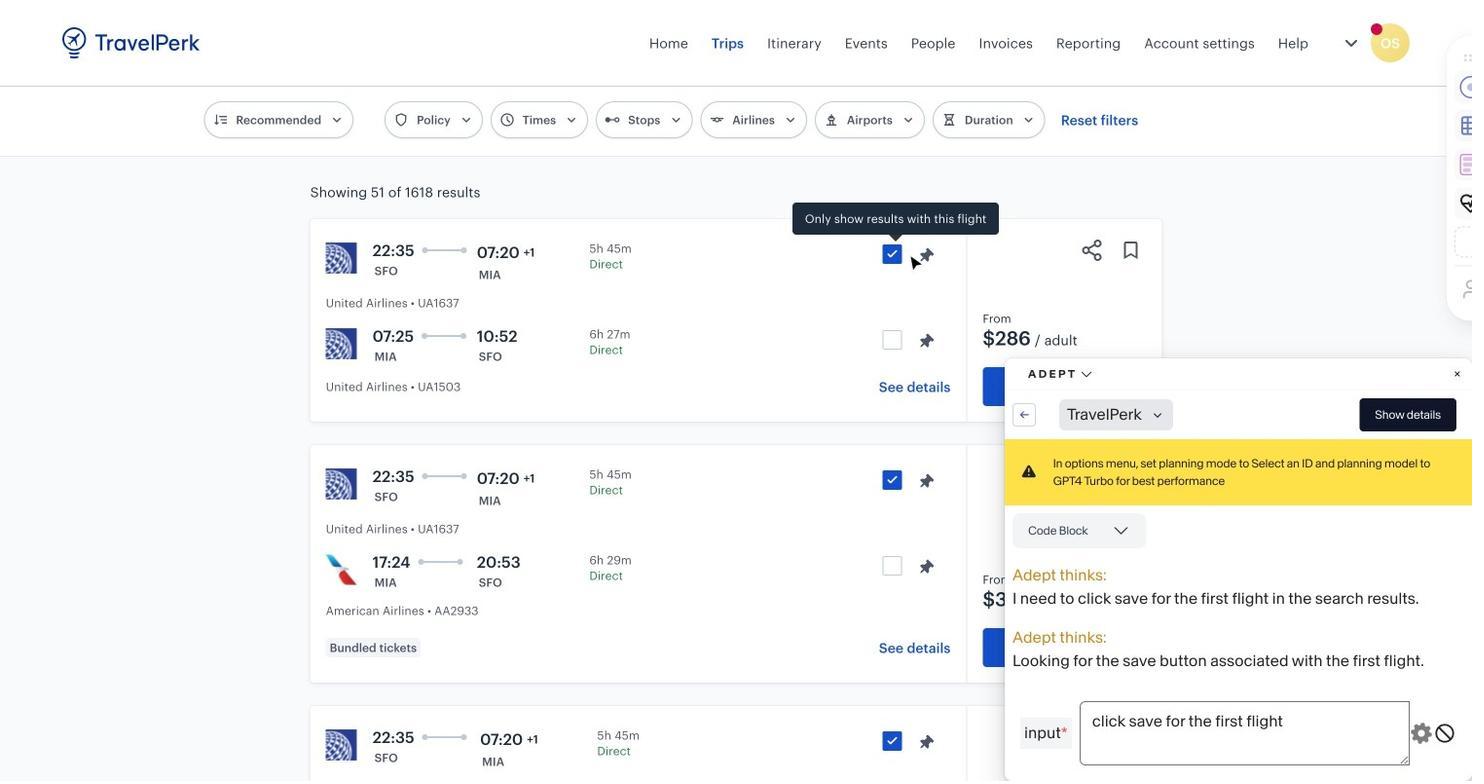 Task type: vqa. For each thing, say whether or not it's contained in the screenshot.
From search box
no



Task type: locate. For each thing, give the bounding box(es) containing it.
To search field
[[523, 51, 720, 82]]

american airlines image
[[326, 554, 357, 585]]

2 vertical spatial united airlines image
[[326, 729, 357, 761]]

1 vertical spatial united airlines image
[[326, 468, 357, 500]]

united airlines image
[[326, 242, 357, 274]]

tooltip
[[793, 203, 999, 244]]

Return field
[[1044, 51, 1252, 82]]

1 united airlines image from the top
[[326, 328, 357, 359]]

united airlines image
[[326, 328, 357, 359], [326, 468, 357, 500], [326, 729, 357, 761]]

Depart field
[[787, 51, 995, 82]]

0 vertical spatial united airlines image
[[326, 328, 357, 359]]



Task type: describe. For each thing, give the bounding box(es) containing it.
2 united airlines image from the top
[[326, 468, 357, 500]]

3 united airlines image from the top
[[326, 729, 357, 761]]



